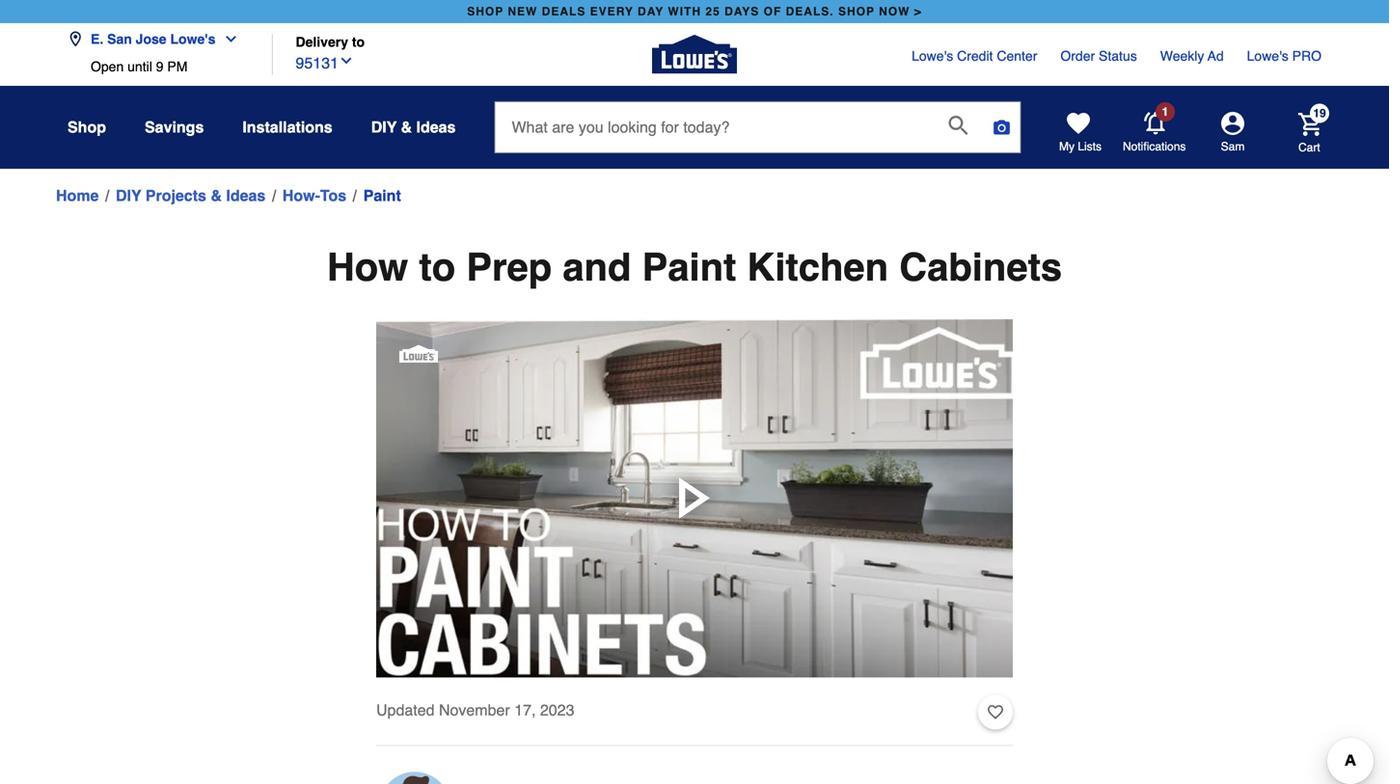Task type: describe. For each thing, give the bounding box(es) containing it.
ideas inside button
[[416, 118, 456, 136]]

1
[[1162, 105, 1169, 119]]

status
[[1099, 48, 1137, 64]]

delivery to
[[296, 34, 365, 50]]

chevron down image
[[216, 31, 239, 47]]

weekly ad
[[1161, 48, 1224, 64]]

lists
[[1078, 140, 1102, 153]]

center
[[997, 48, 1038, 64]]

and
[[563, 245, 632, 289]]

order status
[[1061, 48, 1137, 64]]

lowe's home improvement lists image
[[1067, 112, 1090, 135]]

2 shop from the left
[[839, 5, 875, 18]]

diy & ideas
[[371, 118, 456, 136]]

diy & ideas button
[[371, 110, 456, 145]]

19
[[1314, 107, 1327, 120]]

9
[[156, 59, 164, 74]]

open
[[91, 59, 124, 74]]

jose
[[136, 31, 167, 47]]

credit
[[957, 48, 993, 64]]

lowe's for lowe's credit center
[[912, 48, 954, 64]]

pm
[[167, 59, 188, 74]]

e. san jose lowe's button
[[68, 20, 246, 59]]

e.
[[91, 31, 103, 47]]

with
[[668, 5, 702, 18]]

my lists
[[1060, 140, 1102, 153]]

shop new deals every day with 25 days of deals. shop now >
[[467, 5, 922, 18]]

my
[[1060, 140, 1075, 153]]

open until 9 pm
[[91, 59, 188, 74]]

days
[[725, 5, 760, 18]]

every
[[590, 5, 634, 18]]

lowe's home improvement notification center image
[[1144, 112, 1168, 135]]

location image
[[68, 31, 83, 47]]

order status link
[[1061, 46, 1137, 66]]

lowe's home improvement logo image
[[652, 12, 737, 97]]

a video about how to paint cabinets. image
[[376, 319, 1013, 678]]

projects
[[146, 187, 206, 205]]

search image
[[949, 116, 968, 135]]

shop button
[[68, 110, 106, 145]]

0 horizontal spatial paint
[[363, 187, 401, 205]]

sam button
[[1187, 112, 1280, 154]]

& inside button
[[401, 118, 412, 136]]

lowe's pro link
[[1247, 46, 1322, 66]]

paint link
[[363, 184, 401, 207]]

home link
[[56, 184, 99, 207]]

cabinets
[[900, 245, 1063, 289]]

updated november 17, 2023
[[376, 701, 575, 719]]

how to prep and paint kitchen cabinets
[[327, 245, 1063, 289]]

ad
[[1208, 48, 1224, 64]]

25
[[706, 5, 721, 18]]

1 horizontal spatial paint
[[642, 245, 737, 289]]

diy projects & ideas link
[[116, 184, 266, 207]]

to for delivery
[[352, 34, 365, 50]]



Task type: vqa. For each thing, say whether or not it's contained in the screenshot.
2nd Mon, from right
no



Task type: locate. For each thing, give the bounding box(es) containing it.
1 shop from the left
[[467, 5, 504, 18]]

savings button
[[145, 110, 204, 145]]

1 vertical spatial to
[[419, 245, 456, 289]]

Search Query text field
[[495, 102, 934, 152]]

prep
[[466, 245, 552, 289]]

shop
[[68, 118, 106, 136]]

diy for diy projects & ideas
[[116, 187, 141, 205]]

deals
[[542, 5, 586, 18]]

how-tos
[[283, 187, 347, 205]]

shop
[[467, 5, 504, 18], [839, 5, 875, 18]]

lowe's credit center link
[[912, 46, 1038, 66]]

lowe's left credit
[[912, 48, 954, 64]]

pro
[[1293, 48, 1322, 64]]

1 horizontal spatial to
[[419, 245, 456, 289]]

weekly ad link
[[1161, 46, 1224, 66]]

ideas
[[416, 118, 456, 136], [226, 187, 266, 205]]

home
[[56, 187, 99, 205]]

95131 button
[[296, 50, 354, 75]]

of
[[764, 5, 782, 18]]

0 horizontal spatial lowe's
[[170, 31, 216, 47]]

1 horizontal spatial shop
[[839, 5, 875, 18]]

new
[[508, 5, 538, 18]]

0 horizontal spatial ideas
[[226, 187, 266, 205]]

lowe's
[[170, 31, 216, 47], [912, 48, 954, 64], [1247, 48, 1289, 64]]

san
[[107, 31, 132, 47]]

shop new deals every day with 25 days of deals. shop now > link
[[463, 0, 926, 23]]

to right how
[[419, 245, 456, 289]]

>
[[915, 5, 922, 18]]

deals.
[[786, 5, 834, 18]]

lowe's up pm
[[170, 31, 216, 47]]

lowe's pro
[[1247, 48, 1322, 64]]

&
[[401, 118, 412, 136], [211, 187, 222, 205]]

95131
[[296, 54, 339, 72]]

1 vertical spatial &
[[211, 187, 222, 205]]

weekly
[[1161, 48, 1205, 64]]

17,
[[515, 701, 536, 719]]

1 horizontal spatial diy
[[371, 118, 397, 136]]

kitchen
[[747, 245, 889, 289]]

& up paint link
[[401, 118, 412, 136]]

lowe's inside button
[[170, 31, 216, 47]]

0 vertical spatial &
[[401, 118, 412, 136]]

heart outline image
[[988, 702, 1004, 723]]

0 vertical spatial ideas
[[416, 118, 456, 136]]

to
[[352, 34, 365, 50], [419, 245, 456, 289]]

0 horizontal spatial shop
[[467, 5, 504, 18]]

installations
[[243, 118, 333, 136]]

shop left the new
[[467, 5, 504, 18]]

order
[[1061, 48, 1095, 64]]

cart
[[1299, 141, 1321, 154]]

1 vertical spatial ideas
[[226, 187, 266, 205]]

e. san jose lowe's
[[91, 31, 216, 47]]

diy left 'projects'
[[116, 187, 141, 205]]

0 horizontal spatial to
[[352, 34, 365, 50]]

1 vertical spatial paint
[[642, 245, 737, 289]]

paint right tos
[[363, 187, 401, 205]]

0 horizontal spatial diy
[[116, 187, 141, 205]]

until
[[128, 59, 152, 74]]

diy
[[371, 118, 397, 136], [116, 187, 141, 205]]

0 vertical spatial diy
[[371, 118, 397, 136]]

to up chevron down icon
[[352, 34, 365, 50]]

1 vertical spatial diy
[[116, 187, 141, 205]]

november
[[439, 701, 510, 719]]

how
[[327, 245, 408, 289]]

now
[[879, 5, 910, 18]]

2 horizontal spatial lowe's
[[1247, 48, 1289, 64]]

2023
[[540, 701, 575, 719]]

my lists link
[[1060, 112, 1102, 154]]

paint right and at the left
[[642, 245, 737, 289]]

& right 'projects'
[[211, 187, 222, 205]]

tos
[[320, 187, 347, 205]]

installations button
[[243, 110, 333, 145]]

lowe's left pro
[[1247, 48, 1289, 64]]

how-tos link
[[283, 184, 347, 207]]

1 horizontal spatial lowe's
[[912, 48, 954, 64]]

0 vertical spatial to
[[352, 34, 365, 50]]

None search field
[[495, 101, 1021, 171]]

notifications
[[1123, 140, 1186, 153]]

savings
[[145, 118, 204, 136]]

updated
[[376, 701, 435, 719]]

diy for diy & ideas
[[371, 118, 397, 136]]

0 vertical spatial paint
[[363, 187, 401, 205]]

diy inside button
[[371, 118, 397, 136]]

lowe's home improvement cart image
[[1299, 113, 1322, 136]]

lowe's for lowe's pro
[[1247, 48, 1289, 64]]

delivery
[[296, 34, 348, 50]]

paint
[[363, 187, 401, 205], [642, 245, 737, 289]]

1 horizontal spatial &
[[401, 118, 412, 136]]

lowe's credit center
[[912, 48, 1038, 64]]

0 horizontal spatial &
[[211, 187, 222, 205]]

diy up paint link
[[371, 118, 397, 136]]

camera image
[[992, 118, 1012, 137]]

chevron down image
[[339, 53, 354, 69]]

day
[[638, 5, 664, 18]]

sam
[[1221, 140, 1245, 153]]

how-
[[283, 187, 320, 205]]

diy projects & ideas
[[116, 187, 266, 205]]

to for how
[[419, 245, 456, 289]]

shop left the now
[[839, 5, 875, 18]]

1 horizontal spatial ideas
[[416, 118, 456, 136]]



